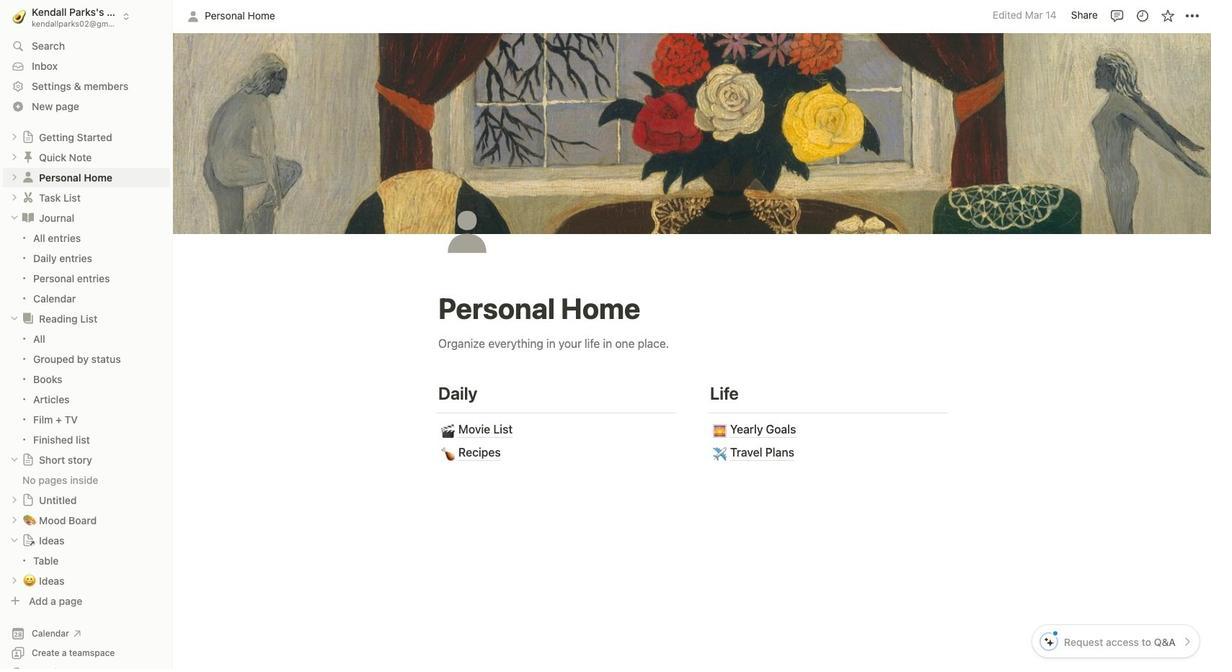 Task type: vqa. For each thing, say whether or not it's contained in the screenshot.
MENU
no



Task type: locate. For each thing, give the bounding box(es) containing it.
favorite image
[[1161, 8, 1175, 23]]

3 open image from the top
[[10, 496, 19, 505]]

close image
[[10, 214, 19, 222], [10, 315, 19, 323], [10, 456, 19, 465], [10, 537, 19, 545]]

2 open image from the top
[[10, 173, 19, 182]]

2 vertical spatial open image
[[10, 517, 19, 525]]

✈️ image
[[713, 445, 727, 463]]

1 vertical spatial open image
[[10, 193, 19, 202]]

open image
[[10, 133, 19, 142], [10, 173, 19, 182], [10, 496, 19, 505], [10, 577, 19, 586]]

group for first close image
[[0, 228, 173, 308]]

updates image
[[1135, 8, 1150, 23]]

1 open image from the top
[[10, 153, 19, 162]]

2 close image from the top
[[10, 315, 19, 323]]

4 close image from the top
[[10, 537, 19, 545]]

1 vertical spatial group
[[0, 329, 173, 450]]

group
[[0, 228, 173, 308], [0, 329, 173, 450]]

0 vertical spatial group
[[0, 228, 173, 308]]

3 close image from the top
[[10, 456, 19, 465]]

0 vertical spatial open image
[[10, 153, 19, 162]]

3 open image from the top
[[10, 517, 19, 525]]

change page icon image
[[22, 131, 35, 144], [21, 150, 35, 165], [21, 170, 35, 185], [21, 191, 35, 205], [439, 204, 495, 260], [21, 211, 35, 225], [21, 312, 35, 326], [22, 454, 35, 467], [22, 494, 35, 507], [22, 535, 35, 548]]

🎨 image
[[23, 512, 36, 529]]

🌅 image
[[713, 422, 727, 440]]

open image
[[10, 153, 19, 162], [10, 193, 19, 202], [10, 517, 19, 525]]

2 group from the top
[[0, 329, 173, 450]]

2 open image from the top
[[10, 193, 19, 202]]

1 group from the top
[[0, 228, 173, 308]]



Task type: describe. For each thing, give the bounding box(es) containing it.
😀 image
[[23, 573, 36, 589]]

🎬 image
[[442, 422, 455, 440]]

1 close image from the top
[[10, 214, 19, 222]]

comments image
[[1110, 8, 1125, 23]]

🥑 image
[[12, 7, 26, 25]]

1 open image from the top
[[10, 133, 19, 142]]

group for third close image from the bottom of the page
[[0, 329, 173, 450]]

4 open image from the top
[[10, 577, 19, 586]]

🍗 image
[[442, 445, 455, 463]]



